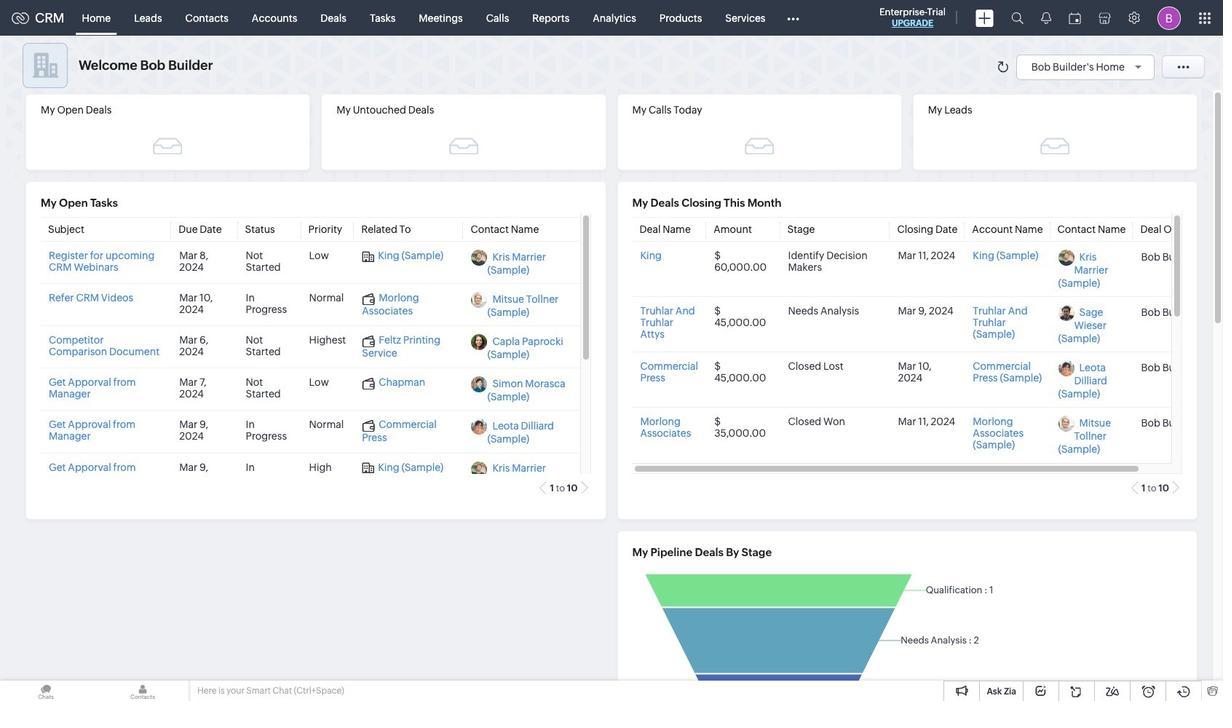 Task type: describe. For each thing, give the bounding box(es) containing it.
create menu element
[[967, 0, 1003, 35]]

create menu image
[[976, 9, 994, 27]]

calendar image
[[1069, 12, 1081, 24]]

profile element
[[1149, 0, 1190, 35]]

logo image
[[12, 12, 29, 24]]



Task type: vqa. For each thing, say whether or not it's contained in the screenshot.
Contacts image
yes



Task type: locate. For each thing, give the bounding box(es) containing it.
search element
[[1003, 0, 1032, 36]]

Other Modules field
[[777, 6, 809, 29]]

signals image
[[1041, 12, 1051, 24]]

contacts image
[[97, 681, 189, 701]]

profile image
[[1158, 6, 1181, 29]]

search image
[[1011, 12, 1024, 24]]

chats image
[[0, 681, 92, 701]]

signals element
[[1032, 0, 1060, 36]]



